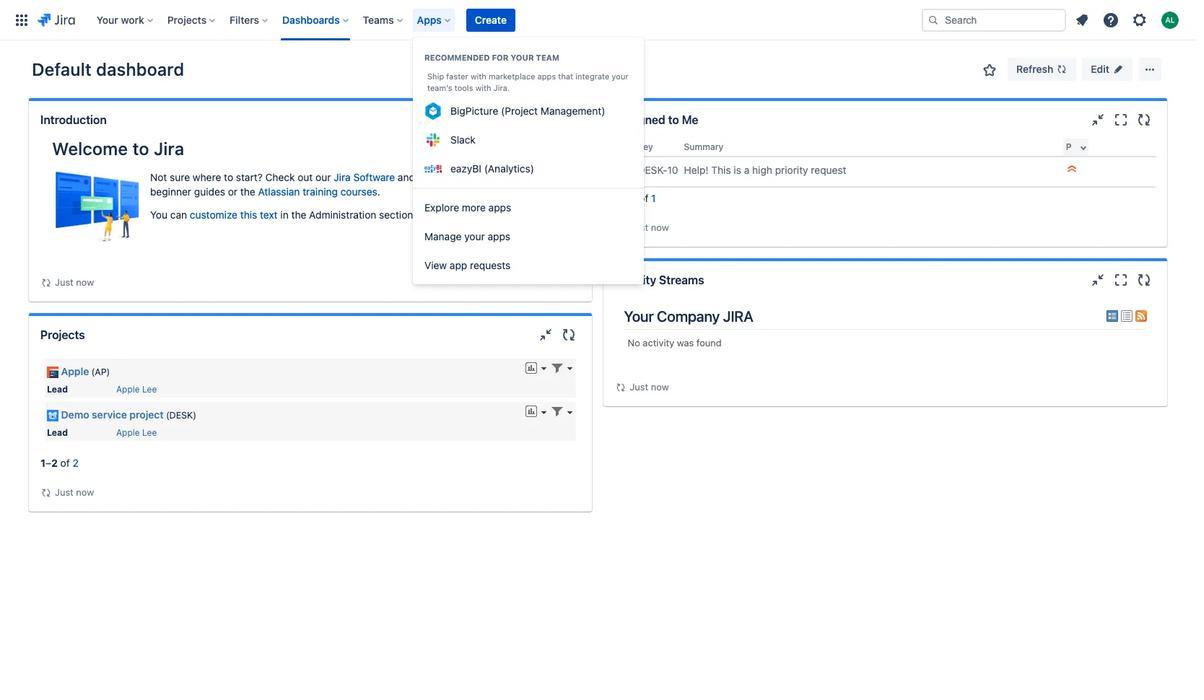Task type: describe. For each thing, give the bounding box(es) containing it.
customize this text link
[[190, 209, 278, 221]]

maximize assigned to me image
[[1113, 111, 1130, 129]]

beginner
[[150, 186, 191, 198]]

activity streams
[[616, 273, 704, 286]]

apple lee for (ap)
[[116, 384, 157, 395]]

high
[[752, 164, 773, 176]]

minimize introduction image
[[514, 111, 532, 129]]

welcome to jira
[[52, 139, 184, 159]]

the inside not sure where to start? check out our jira software and jira service management beginner guides or the atlassian training courses .
[[240, 186, 255, 198]]

to inside not sure where to start? check out our jira software and jira service management beginner guides or the atlassian training courses .
[[224, 171, 233, 183]]

your company jira
[[624, 307, 753, 325]]

notifications image
[[1074, 11, 1091, 29]]

your inside ship faster with marketplace apps that integrate your team's tools with jira.
[[612, 71, 629, 81]]

refresh activity streams image
[[1136, 271, 1153, 288]]

search image
[[928, 14, 939, 26]]

an arrow curved in a circular way on the button that refreshes the dashboard image for projects
[[40, 487, 52, 499]]

streams
[[659, 273, 704, 286]]

desk-10 link
[[638, 164, 678, 176]]

1 horizontal spatial the
[[291, 209, 306, 221]]

courses
[[341, 186, 377, 198]]

request
[[811, 164, 847, 176]]

company
[[657, 307, 720, 325]]

help image
[[1103, 11, 1120, 29]]

dashboards button
[[278, 8, 354, 31]]

highest image
[[1066, 163, 1078, 175]]

no activity was found
[[628, 337, 722, 349]]

(project
[[501, 105, 538, 117]]

in
[[280, 209, 289, 221]]

refresh assigned to me image
[[1136, 111, 1153, 129]]

introduction region
[[40, 139, 581, 290]]

lee for service
[[142, 428, 157, 438]]

just now for projects
[[55, 487, 94, 498]]

projects button
[[163, 8, 221, 31]]

apple lee link for service
[[116, 428, 157, 438]]

1 inside assigned to me region
[[651, 192, 656, 204]]

apps for manage your apps
[[488, 230, 511, 243]]

of inside projects 'region'
[[60, 457, 70, 470]]

help!
[[684, 164, 709, 176]]

bigpicture (project management)
[[451, 105, 605, 117]]

refresh
[[1017, 63, 1054, 75]]

administration
[[309, 209, 376, 221]]

settings image
[[1131, 11, 1149, 29]]

2 horizontal spatial jira
[[418, 171, 435, 183]]

this
[[711, 164, 731, 176]]

refresh introduction image
[[561, 111, 578, 129]]

just now for activity streams
[[630, 382, 669, 393]]

found
[[697, 337, 722, 349]]

just inside assigned to me region
[[630, 222, 649, 233]]

check
[[265, 171, 295, 183]]

requests
[[470, 259, 511, 271]]

lead for demo service project
[[47, 428, 68, 438]]

apple (ap)
[[61, 365, 110, 377]]

assigned to me region
[[616, 139, 1156, 235]]

management
[[475, 171, 536, 183]]

more
[[462, 201, 486, 214]]

priority
[[775, 164, 808, 176]]

0 horizontal spatial jira
[[154, 139, 184, 159]]

your work
[[97, 13, 144, 26]]

group containing bigpicture (project management)
[[413, 38, 644, 188]]

your work button
[[92, 8, 159, 31]]

just for introduction
[[55, 277, 73, 288]]

your for your company jira
[[624, 307, 654, 325]]

sure
[[170, 171, 190, 183]]

management)
[[541, 105, 605, 117]]

bigpicture (project management) link
[[413, 97, 644, 126]]

out
[[298, 171, 313, 183]]

0 vertical spatial with
[[471, 71, 487, 81]]

eazybi (analytics) link
[[413, 155, 644, 183]]

jira.
[[494, 83, 510, 92]]

customize
[[190, 209, 238, 221]]

demo
[[61, 409, 89, 421]]

Search field
[[922, 8, 1066, 31]]

can
[[170, 209, 187, 221]]

team
[[536, 53, 560, 62]]

and
[[398, 171, 415, 183]]

now for activity streams
[[651, 382, 669, 393]]

ship faster with marketplace apps that integrate your team's tools with jira.
[[427, 71, 629, 92]]

.
[[377, 186, 380, 198]]

was
[[677, 337, 694, 349]]

summary
[[684, 142, 724, 152]]

desk-10 help! this is a high priority request
[[638, 164, 847, 176]]

project
[[129, 409, 164, 421]]

lead for apple
[[47, 384, 68, 395]]

apple lee link for (ap)
[[116, 384, 157, 395]]

software
[[353, 171, 395, 183]]

jira service management link
[[418, 171, 536, 183]]

1 inside projects 'region'
[[40, 457, 45, 470]]

apple lee for service
[[116, 428, 157, 438]]

or
[[228, 186, 238, 198]]

atlassian
[[258, 186, 300, 198]]

apps button
[[413, 8, 456, 31]]

now for projects
[[76, 487, 94, 498]]

is
[[734, 164, 741, 176]]

app
[[450, 259, 467, 271]]

eazybi
[[451, 162, 482, 175]]

slack link
[[413, 126, 644, 155]]

refresh button
[[1008, 58, 1077, 81]]

projects region
[[40, 353, 581, 500]]

just now for introduction
[[55, 277, 94, 288]]

recommended
[[425, 53, 490, 62]]

more dashboard actions image
[[1141, 61, 1159, 78]]

not sure where to start? check out our jira software and jira service management beginner guides or the atlassian training courses .
[[150, 171, 536, 198]]

filters button
[[225, 8, 274, 31]]

an arrow curved in a circular way on the button that refreshes the dashboard image for activity streams
[[616, 382, 627, 394]]

just for projects
[[55, 487, 73, 498]]

minimize projects image
[[538, 326, 555, 343]]

filters
[[230, 13, 259, 26]]

apple for (ap)
[[116, 384, 140, 395]]

apps
[[417, 13, 442, 26]]

bigpicture logo image
[[425, 103, 442, 120]]

activity
[[643, 337, 674, 349]]

start?
[[236, 171, 263, 183]]

to for jira
[[132, 139, 149, 159]]

an arrow curved in a circular way on the button that refreshes the dashboard image for introduction
[[40, 277, 52, 289]]

projects inside dropdown button
[[167, 13, 207, 26]]

view app requests link
[[413, 251, 644, 280]]

eazybi (analytics)
[[451, 162, 534, 175]]



Task type: locate. For each thing, give the bounding box(es) containing it.
now inside activity streams region
[[651, 382, 669, 393]]

2 vertical spatial to
[[224, 171, 233, 183]]

an arrow curved in a circular way on the button that refreshes the dashboard image inside activity streams region
[[616, 382, 627, 394]]

of
[[639, 192, 649, 204], [60, 457, 70, 470]]

1 vertical spatial lead
[[47, 428, 68, 438]]

me
[[682, 113, 699, 126]]

service
[[438, 171, 472, 183]]

2 vertical spatial an arrow curved in a circular way on the button that refreshes the dashboard image
[[40, 487, 52, 499]]

2 vertical spatial your
[[464, 230, 485, 243]]

create
[[475, 13, 507, 26]]

refresh projects image
[[561, 326, 578, 343]]

2 horizontal spatial your
[[612, 71, 629, 81]]

your for your work
[[97, 13, 118, 26]]

1 vertical spatial projects
[[40, 328, 85, 341]]

key
[[638, 142, 653, 152]]

1 down desk-
[[651, 192, 656, 204]]

lee for (ap)
[[142, 384, 157, 395]]

the
[[240, 186, 255, 198], [291, 209, 306, 221]]

2 apple lee link from the top
[[116, 428, 157, 438]]

1 vertical spatial apple lee link
[[116, 428, 157, 438]]

work
[[121, 13, 144, 26]]

2 right –
[[73, 457, 79, 470]]

0 vertical spatial projects
[[167, 13, 207, 26]]

0 horizontal spatial your
[[464, 230, 485, 243]]

1 horizontal spatial jira
[[334, 171, 351, 183]]

your inside dropdown button
[[97, 13, 118, 26]]

an arrow curved in a circular way on the button that refreshes the dashboard image inside introduction region
[[40, 277, 52, 289]]

apple up the demo service project (desk)
[[116, 384, 140, 395]]

with left jira.
[[476, 83, 491, 92]]

1 vertical spatial your
[[612, 71, 629, 81]]

team's
[[427, 83, 452, 92]]

your
[[97, 13, 118, 26], [624, 307, 654, 325]]

projects
[[167, 13, 207, 26], [40, 328, 85, 341]]

your inside activity streams region
[[624, 307, 654, 325]]

guides
[[194, 186, 225, 198]]

0 vertical spatial apple
[[61, 365, 89, 377]]

now inside assigned to me region
[[651, 222, 669, 233]]

10
[[667, 164, 678, 176]]

(ap)
[[91, 366, 110, 377]]

an arrow curved in a circular way on the button that refreshes the dashboard image inside projects 'region'
[[40, 487, 52, 499]]

1 vertical spatial to
[[132, 139, 149, 159]]

0 horizontal spatial to
[[132, 139, 149, 159]]

2 2 from the left
[[73, 457, 79, 470]]

activity
[[616, 273, 656, 286]]

assigned
[[616, 113, 666, 126]]

teams
[[363, 13, 394, 26]]

demo service project link
[[61, 409, 164, 421]]

2 lee from the top
[[142, 428, 157, 438]]

minimize activity streams image
[[1089, 271, 1107, 288]]

now inside introduction region
[[76, 277, 94, 288]]

to up or at the top left
[[224, 171, 233, 183]]

1 vertical spatial with
[[476, 83, 491, 92]]

p
[[1066, 142, 1072, 152]]

of 1
[[636, 192, 656, 204]]

to
[[668, 113, 679, 126], [132, 139, 149, 159], [224, 171, 233, 183]]

0 horizontal spatial the
[[240, 186, 255, 198]]

jira right our
[[334, 171, 351, 183]]

lee
[[142, 384, 157, 395], [142, 428, 157, 438]]

projects up apple link
[[40, 328, 85, 341]]

just now inside activity streams region
[[630, 382, 669, 393]]

just for activity streams
[[630, 382, 649, 393]]

you can customize this text in the administration section.
[[150, 209, 416, 221]]

0 vertical spatial your
[[97, 13, 118, 26]]

1 vertical spatial apple
[[116, 384, 140, 395]]

1 left the 2 link
[[40, 457, 45, 470]]

to right welcome
[[132, 139, 149, 159]]

your up marketplace
[[511, 53, 534, 62]]

maximize introduction image
[[538, 111, 555, 129]]

0 vertical spatial an arrow curved in a circular way on the button that refreshes the dashboard image
[[40, 277, 52, 289]]

1 horizontal spatial of
[[639, 192, 649, 204]]

demo service project (desk)
[[61, 409, 196, 421]]

bigpicture
[[451, 105, 498, 117]]

your profile and settings image
[[1162, 11, 1179, 29]]

group
[[413, 38, 644, 188]]

0 horizontal spatial your
[[97, 13, 118, 26]]

with up tools
[[471, 71, 487, 81]]

projects right work
[[167, 13, 207, 26]]

integrate
[[576, 71, 610, 81]]

apple lee link
[[116, 384, 157, 395], [116, 428, 157, 438]]

our
[[316, 171, 331, 183]]

to for me
[[668, 113, 679, 126]]

of left 1 link
[[639, 192, 649, 204]]

2 vertical spatial apple
[[116, 428, 140, 438]]

1 vertical spatial your
[[624, 307, 654, 325]]

0 horizontal spatial 2
[[51, 457, 58, 470]]

–
[[45, 457, 51, 470]]

0 vertical spatial 1
[[651, 192, 656, 204]]

just now inside projects 'region'
[[55, 487, 94, 498]]

banner containing your work
[[0, 0, 1196, 40]]

dashboard
[[96, 59, 184, 79]]

1 vertical spatial an arrow curved in a circular way on the button that refreshes the dashboard image
[[616, 382, 627, 394]]

1 horizontal spatial projects
[[167, 13, 207, 26]]

create button
[[466, 8, 516, 31]]

now for introduction
[[76, 277, 94, 288]]

0 vertical spatial to
[[668, 113, 679, 126]]

0 vertical spatial lead
[[47, 384, 68, 395]]

apple lee down the demo service project (desk)
[[116, 428, 157, 438]]

0 horizontal spatial 1
[[40, 457, 45, 470]]

1 horizontal spatial your
[[511, 53, 534, 62]]

0 horizontal spatial projects
[[40, 328, 85, 341]]

jira
[[723, 307, 753, 325]]

activity streams region
[[616, 299, 1156, 395]]

marketplace
[[489, 71, 535, 81]]

apps for explore more apps
[[489, 201, 511, 214]]

service
[[92, 409, 127, 421]]

tools
[[455, 83, 473, 92]]

1 horizontal spatial 2
[[73, 457, 79, 470]]

jira
[[154, 139, 184, 159], [334, 171, 351, 183], [418, 171, 435, 183]]

0 vertical spatial lee
[[142, 384, 157, 395]]

welcome
[[52, 139, 128, 159]]

manage your apps link
[[413, 222, 644, 251]]

1 – 2 of 2
[[40, 457, 79, 470]]

apple
[[61, 365, 89, 377], [116, 384, 140, 395], [116, 428, 140, 438]]

you
[[150, 209, 168, 221]]

lee down project
[[142, 428, 157, 438]]

2 apple lee from the top
[[116, 428, 157, 438]]

1
[[651, 192, 656, 204], [40, 457, 45, 470]]

primary element
[[9, 0, 922, 40]]

2 link
[[73, 457, 79, 470]]

1 horizontal spatial to
[[224, 171, 233, 183]]

your left work
[[97, 13, 118, 26]]

recommended for your team
[[425, 53, 560, 62]]

1 vertical spatial the
[[291, 209, 306, 221]]

banner
[[0, 0, 1196, 40]]

minimize assigned to me image
[[1089, 111, 1107, 129]]

apps inside ship faster with marketplace apps that integrate your team's tools with jira.
[[538, 71, 556, 81]]

apps inside explore more apps link
[[489, 201, 511, 214]]

1 horizontal spatial your
[[624, 307, 654, 325]]

1 apple lee link from the top
[[116, 384, 157, 395]]

maximize activity streams image
[[1113, 271, 1130, 288]]

ship
[[427, 71, 444, 81]]

slack
[[451, 134, 476, 146]]

2 lead from the top
[[47, 428, 68, 438]]

the right in
[[291, 209, 306, 221]]

default dashboard
[[32, 59, 184, 79]]

2 left the 2 link
[[51, 457, 58, 470]]

view
[[425, 259, 447, 271]]

1 vertical spatial apps
[[489, 201, 511, 214]]

default
[[32, 59, 91, 79]]

just
[[630, 222, 649, 233], [55, 277, 73, 288], [630, 382, 649, 393], [55, 487, 73, 498]]

an arrow curved in a circular way on the button that refreshes the dashboard image
[[40, 277, 52, 289], [616, 382, 627, 394], [40, 487, 52, 499]]

your up no
[[624, 307, 654, 325]]

a
[[744, 164, 750, 176]]

2 horizontal spatial to
[[668, 113, 679, 126]]

0 vertical spatial apps
[[538, 71, 556, 81]]

lead down apple link
[[47, 384, 68, 395]]

no
[[628, 337, 640, 349]]

your down 'more'
[[464, 230, 485, 243]]

apple down the demo service project (desk)
[[116, 428, 140, 438]]

1 2 from the left
[[51, 457, 58, 470]]

1 vertical spatial lee
[[142, 428, 157, 438]]

(desk)
[[166, 410, 196, 421]]

0 vertical spatial apple lee
[[116, 384, 157, 395]]

appswitcher icon image
[[13, 11, 30, 29]]

apple lee link down the demo service project (desk)
[[116, 428, 157, 438]]

slackforatlassianapp logo image
[[425, 131, 442, 149]]

lee up project
[[142, 384, 157, 395]]

edit icon image
[[1113, 64, 1124, 75]]

apps
[[538, 71, 556, 81], [489, 201, 511, 214], [488, 230, 511, 243]]

jira up not
[[154, 139, 184, 159]]

teams button
[[359, 8, 408, 31]]

0 vertical spatial your
[[511, 53, 534, 62]]

to left me
[[668, 113, 679, 126]]

explore more apps link
[[413, 193, 644, 222]]

faster
[[446, 71, 468, 81]]

explore more apps
[[425, 201, 511, 214]]

1 horizontal spatial 1
[[651, 192, 656, 204]]

just now inside assigned to me region
[[630, 222, 669, 233]]

now
[[651, 222, 669, 233], [76, 277, 94, 288], [651, 382, 669, 393], [76, 487, 94, 498]]

your right integrate
[[612, 71, 629, 81]]

1 apple lee from the top
[[116, 384, 157, 395]]

apps up requests
[[488, 230, 511, 243]]

of left the 2 link
[[60, 457, 70, 470]]

apple left (ap)
[[61, 365, 89, 377]]

apple for service
[[116, 428, 140, 438]]

apple lee link up the demo service project (desk)
[[116, 384, 157, 395]]

desk-
[[638, 164, 668, 176]]

1 vertical spatial of
[[60, 457, 70, 470]]

apps inside manage your apps link
[[488, 230, 511, 243]]

lead
[[47, 384, 68, 395], [47, 428, 68, 438]]

edit link
[[1083, 58, 1133, 81]]

apple lee up the demo service project (desk)
[[116, 384, 157, 395]]

text
[[260, 209, 278, 221]]

0 vertical spatial of
[[639, 192, 649, 204]]

just inside introduction region
[[55, 277, 73, 288]]

this
[[240, 209, 257, 221]]

that
[[558, 71, 573, 81]]

training
[[303, 186, 338, 198]]

now inside projects 'region'
[[76, 487, 94, 498]]

1 vertical spatial apple lee
[[116, 428, 157, 438]]

star default dashboard image
[[981, 61, 999, 79]]

1 lead from the top
[[47, 384, 68, 395]]

eazybi logo image
[[425, 160, 442, 178]]

manage
[[425, 230, 462, 243]]

refresh image
[[1057, 64, 1068, 75]]

manage your apps
[[425, 230, 511, 243]]

jira image
[[38, 11, 75, 29], [38, 11, 75, 29]]

apps down team
[[538, 71, 556, 81]]

dashboards
[[282, 13, 340, 26]]

lead down demo
[[47, 428, 68, 438]]

jira right and on the left
[[418, 171, 435, 183]]

just inside activity streams region
[[630, 382, 649, 393]]

2 vertical spatial apps
[[488, 230, 511, 243]]

0 vertical spatial apple lee link
[[116, 384, 157, 395]]

0 vertical spatial the
[[240, 186, 255, 198]]

edit
[[1091, 63, 1110, 75]]

1 link
[[651, 192, 656, 204]]

1 vertical spatial 1
[[40, 457, 45, 470]]

0 horizontal spatial of
[[60, 457, 70, 470]]

1 lee from the top
[[142, 384, 157, 395]]

apps right 'more'
[[489, 201, 511, 214]]

just now inside introduction region
[[55, 277, 94, 288]]

of inside assigned to me region
[[639, 192, 649, 204]]

just inside projects 'region'
[[55, 487, 73, 498]]

the down start?
[[240, 186, 255, 198]]

not
[[150, 171, 167, 183]]



Task type: vqa. For each thing, say whether or not it's contained in the screenshot.
left
no



